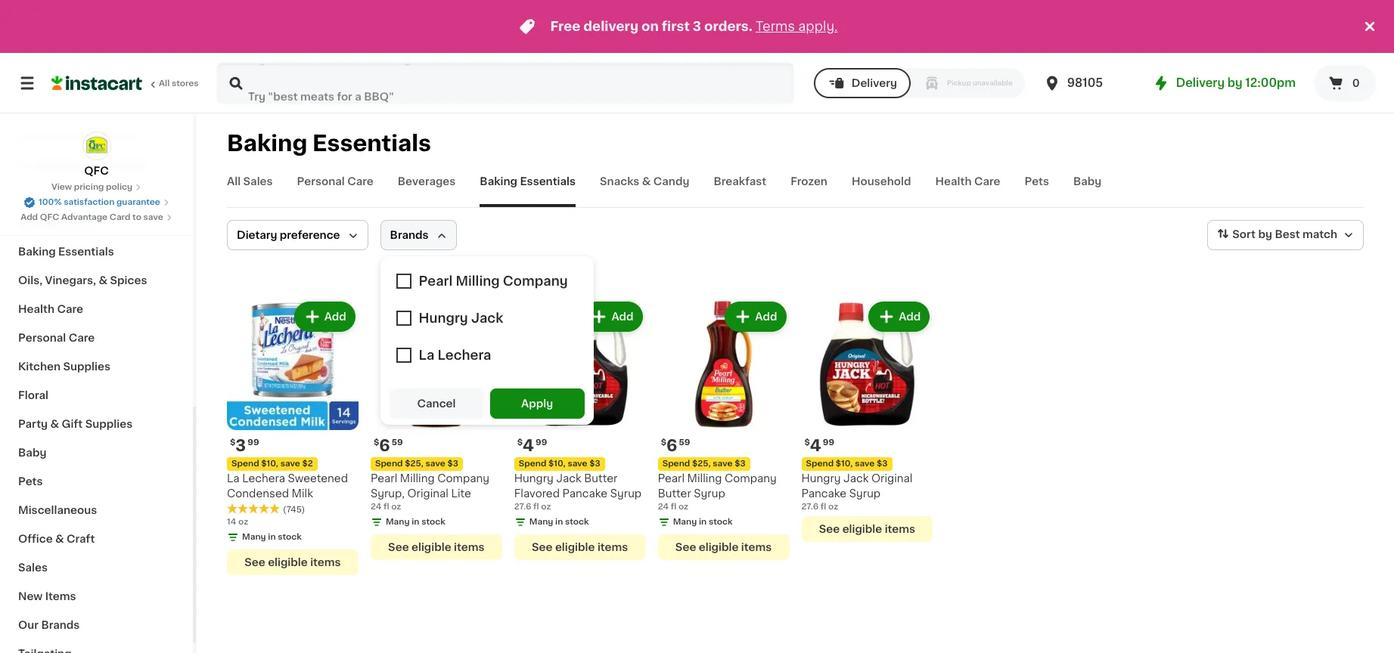 Task type: describe. For each thing, give the bounding box(es) containing it.
candy
[[653, 176, 690, 187]]

jack for pancake
[[556, 473, 582, 484]]

office & craft
[[18, 534, 95, 545]]

add for hungry jack original pancake syrup
[[899, 312, 921, 322]]

add qfc advantage card to save link
[[21, 212, 172, 224]]

spend for hungry jack original pancake syrup
[[806, 460, 834, 468]]

$25, for syrup
[[692, 460, 711, 468]]

1 horizontal spatial breakfast
[[714, 176, 767, 187]]

company for syrup
[[725, 473, 777, 484]]

see eligible items button for la lechera sweetened condensed milk
[[227, 550, 358, 576]]

sauces
[[99, 132, 140, 142]]

qfc link
[[82, 132, 111, 179]]

5 add button from the left
[[870, 303, 929, 331]]

100% satisfaction guarantee
[[39, 198, 160, 207]]

pearl for pearl milling company syrup, original lite
[[371, 473, 397, 484]]

$ 4 99 for hungry jack original pancake syrup
[[805, 438, 834, 454]]

5 product group from the left
[[802, 299, 933, 542]]

canned
[[18, 160, 61, 171]]

add button for butter
[[726, 303, 785, 331]]

many for syrup,
[[386, 518, 410, 526]]

oz inside pearl milling company butter syrup 24 fl oz
[[679, 503, 689, 511]]

all for all sales
[[227, 176, 241, 187]]

4 for hungry jack original pancake syrup
[[810, 438, 821, 454]]

save for hungry jack original pancake syrup
[[855, 460, 875, 468]]

0 vertical spatial health
[[935, 176, 972, 187]]

many in stock for syrup
[[673, 518, 733, 526]]

1 horizontal spatial health care
[[935, 176, 1000, 187]]

office & craft link
[[9, 525, 184, 554]]

0 horizontal spatial breakfast
[[18, 189, 71, 200]]

lite
[[451, 489, 471, 499]]

1 vertical spatial brands
[[41, 620, 80, 631]]

1 vertical spatial supplies
[[85, 419, 133, 430]]

0 horizontal spatial baking
[[18, 247, 56, 257]]

advantage
[[61, 213, 108, 222]]

syrup inside 'hungry jack butter flavored pancake syrup 27.6 fl oz'
[[610, 489, 642, 499]]

stock down (745)
[[278, 533, 302, 542]]

& left sauces
[[88, 132, 97, 142]]

milk
[[292, 489, 313, 499]]

59 for pearl milling company butter syrup
[[679, 439, 690, 447]]

0 vertical spatial household
[[852, 176, 911, 187]]

free
[[550, 20, 581, 33]]

add for la lechera sweetened condensed milk
[[324, 312, 346, 322]]

$ 4 99 for hungry jack butter flavored pancake syrup
[[517, 438, 547, 454]]

sales link
[[9, 554, 184, 583]]

see eligible items for pearl milling company syrup, original lite
[[388, 542, 485, 553]]

product group containing 3
[[227, 299, 358, 576]]

0 horizontal spatial pets
[[18, 477, 43, 487]]

oz inside 'hungry jack butter flavored pancake syrup 27.6 fl oz'
[[541, 503, 551, 511]]

pancake inside hungry jack original pancake syrup 27.6 fl oz
[[802, 489, 847, 499]]

guarantee
[[116, 198, 160, 207]]

1 horizontal spatial baking essentials
[[227, 132, 431, 154]]

see eligible items for hungry jack original pancake syrup
[[819, 524, 915, 535]]

Search field
[[218, 64, 793, 103]]

oils, vinegars, & spices
[[18, 275, 147, 286]]

2 product group from the left
[[371, 299, 502, 560]]

company for original
[[437, 473, 490, 484]]

1 vertical spatial baby link
[[9, 439, 184, 468]]

policy
[[106, 183, 132, 191]]

beverages
[[398, 176, 456, 187]]

stores
[[172, 79, 199, 88]]

first
[[662, 20, 690, 33]]

qfc logo image
[[82, 132, 111, 160]]

canned goods & soups link
[[9, 151, 184, 180]]

0 button
[[1314, 65, 1376, 101]]

$10, for hungry jack original pancake syrup
[[836, 460, 853, 468]]

spend $25, save $3 for syrup
[[662, 460, 746, 468]]

goods for canned
[[64, 160, 100, 171]]

goods for dry
[[41, 103, 77, 113]]

items for la lechera sweetened condensed milk
[[310, 557, 341, 568]]

14 oz
[[227, 518, 248, 526]]

see for hungry jack butter flavored pancake syrup
[[532, 542, 553, 553]]

6 for pearl milling company butter syrup
[[666, 438, 677, 454]]

to
[[132, 213, 141, 222]]

1 add button from the left
[[296, 303, 354, 331]]

$10, for hungry jack butter flavored pancake syrup
[[549, 460, 566, 468]]

miscellaneous link
[[9, 496, 184, 525]]

our brands
[[18, 620, 80, 631]]

1 vertical spatial baking essentials
[[480, 176, 576, 187]]

1 vertical spatial baby
[[18, 448, 46, 458]]

see eligible items button for hungry jack butter flavored pancake syrup
[[514, 535, 646, 560]]

free delivery on first 3 orders. terms apply.
[[550, 20, 838, 33]]

see eligible items for hungry jack butter flavored pancake syrup
[[532, 542, 628, 553]]

$3 for pancake
[[590, 460, 601, 468]]

$ 6 59 for pearl milling company syrup, original lite
[[374, 438, 403, 454]]

$25, for original
[[405, 460, 424, 468]]

syrup,
[[371, 489, 405, 499]]

0 vertical spatial baby link
[[1073, 174, 1102, 207]]

$2
[[302, 460, 313, 468]]

kitchen supplies link
[[9, 353, 184, 381]]

save inside add qfc advantage card to save link
[[143, 213, 163, 222]]

household inside "link"
[[18, 218, 78, 228]]

1 horizontal spatial household link
[[852, 174, 911, 207]]

our brands link
[[9, 611, 184, 640]]

1 vertical spatial pets link
[[9, 468, 184, 496]]

snacks & candy
[[600, 176, 690, 187]]

1 vertical spatial personal
[[18, 333, 66, 343]]

oils, vinegars, & spices link
[[9, 266, 184, 295]]

spend for la lechera sweetened condensed milk
[[231, 460, 259, 468]]

$ 3 99
[[230, 438, 259, 454]]

0 horizontal spatial health care
[[18, 304, 83, 315]]

add button for flavored
[[583, 303, 641, 331]]

0 horizontal spatial baking essentials
[[18, 247, 114, 257]]

party
[[18, 419, 48, 430]]

& left "pasta"
[[80, 103, 88, 113]]

0 horizontal spatial breakfast link
[[9, 180, 184, 209]]

spend $25, save $3 for original
[[375, 460, 458, 468]]

beverages link
[[398, 174, 456, 207]]

spend $10, save $2
[[231, 460, 313, 468]]

see for hungry jack original pancake syrup
[[819, 524, 840, 535]]

99 for hungry jack original pancake syrup
[[823, 439, 834, 447]]

100% satisfaction guarantee button
[[24, 194, 169, 209]]

& left the candy
[[642, 176, 651, 187]]

la lechera sweetened condensed milk
[[227, 473, 348, 499]]

view pricing policy link
[[51, 182, 142, 194]]

in for original
[[412, 518, 419, 526]]

frozen link
[[791, 174, 828, 207]]

many for flavored
[[529, 518, 553, 526]]

0 vertical spatial baby
[[1073, 176, 1102, 187]]

kitchen
[[18, 362, 61, 372]]

apply button
[[490, 389, 584, 419]]

new
[[18, 592, 43, 602]]

many in stock down (745)
[[242, 533, 302, 542]]

syrup for pancake
[[849, 489, 881, 499]]

hungry jack original pancake syrup 27.6 fl oz
[[802, 473, 913, 511]]

2 horizontal spatial essentials
[[520, 176, 576, 187]]

0 vertical spatial pets
[[1025, 176, 1049, 187]]

1 vertical spatial personal care
[[18, 333, 95, 343]]

1 horizontal spatial qfc
[[84, 166, 109, 176]]

preference
[[280, 230, 340, 241]]

in for pancake
[[555, 518, 563, 526]]

$ for hungry jack butter flavored pancake syrup
[[517, 439, 523, 447]]

& left gift
[[50, 419, 59, 430]]

see eligible items button for pearl milling company butter syrup
[[658, 535, 789, 560]]

on
[[642, 20, 659, 33]]

delivery by 12:00pm
[[1176, 77, 1296, 89]]

condiments & sauces link
[[9, 123, 184, 151]]

condiments
[[18, 132, 85, 142]]

items for pearl milling company butter syrup
[[741, 542, 772, 553]]

59 for pearl milling company syrup, original lite
[[392, 439, 403, 447]]

eligible for pearl milling company syrup, original lite
[[412, 542, 451, 553]]

by for sort
[[1258, 229, 1272, 240]]

pricing
[[74, 183, 104, 191]]

see eligible items button for pearl milling company syrup, original lite
[[371, 535, 502, 560]]

spend $10, save $3 for hungry jack butter flavored pancake syrup
[[519, 460, 601, 468]]

oz inside pearl milling company syrup, original lite 24 fl oz
[[391, 503, 401, 511]]

cancel
[[417, 399, 456, 409]]

all sales link
[[227, 174, 273, 207]]

satisfaction
[[64, 198, 114, 207]]

(745)
[[283, 506, 305, 514]]

delivery for delivery
[[852, 78, 897, 89]]

party & gift supplies link
[[9, 410, 184, 439]]

& inside "link"
[[99, 275, 108, 286]]

in down condensed
[[268, 533, 276, 542]]

hungry for flavored
[[514, 473, 554, 484]]

party & gift supplies
[[18, 419, 133, 430]]

stock for syrup
[[709, 518, 733, 526]]

fl inside pearl milling company syrup, original lite 24 fl oz
[[383, 503, 389, 511]]

0 horizontal spatial baking essentials link
[[9, 238, 184, 266]]

& left craft at the left
[[55, 534, 64, 545]]

0 vertical spatial personal
[[297, 176, 345, 187]]

stock for original
[[421, 518, 445, 526]]

delivery button
[[814, 68, 911, 98]]

orders.
[[704, 20, 753, 33]]

milling for original
[[400, 473, 435, 484]]

apply.
[[798, 20, 838, 33]]

1 horizontal spatial breakfast link
[[714, 174, 767, 207]]

kitchen supplies
[[18, 362, 110, 372]]

match
[[1303, 229, 1338, 240]]

4 $3 from the left
[[877, 460, 888, 468]]

new items
[[18, 592, 76, 602]]

3 inside product "group"
[[236, 438, 246, 454]]

gift
[[62, 419, 83, 430]]

miscellaneous
[[18, 505, 97, 516]]

spend $10, save $3 for hungry jack original pancake syrup
[[806, 460, 888, 468]]

98105
[[1067, 77, 1103, 89]]

butter inside pearl milling company butter syrup 24 fl oz
[[658, 489, 691, 499]]

0 vertical spatial baking
[[227, 132, 307, 154]]

2 vertical spatial essentials
[[58, 247, 114, 257]]

floral link
[[9, 381, 184, 410]]

spices
[[110, 275, 147, 286]]

our
[[18, 620, 39, 631]]

by for delivery
[[1228, 77, 1243, 89]]

pasta
[[91, 103, 122, 113]]

stock for pancake
[[565, 518, 589, 526]]

la
[[227, 473, 240, 484]]



Task type: vqa. For each thing, say whether or not it's contained in the screenshot.
1st 1 from right
no



Task type: locate. For each thing, give the bounding box(es) containing it.
0 horizontal spatial personal
[[18, 333, 66, 343]]

1 jack from the left
[[556, 473, 582, 484]]

see down "flavored"
[[532, 542, 553, 553]]

stock down 'hungry jack butter flavored pancake syrup 27.6 fl oz'
[[565, 518, 589, 526]]

1 company from the left
[[437, 473, 490, 484]]

many in stock
[[386, 518, 445, 526], [529, 518, 589, 526], [673, 518, 733, 526], [242, 533, 302, 542]]

0 vertical spatial health care link
[[935, 174, 1000, 207]]

0 vertical spatial breakfast
[[714, 176, 767, 187]]

2 horizontal spatial syrup
[[849, 489, 881, 499]]

butter inside 'hungry jack butter flavored pancake syrup 27.6 fl oz'
[[584, 473, 618, 484]]

6 up syrup,
[[379, 438, 390, 454]]

condiments & sauces
[[18, 132, 140, 142]]

1 $25, from the left
[[405, 460, 424, 468]]

dietary preference
[[237, 230, 340, 241]]

household link
[[852, 174, 911, 207], [9, 209, 184, 238]]

$ up syrup,
[[374, 439, 379, 447]]

1 horizontal spatial baby
[[1073, 176, 1102, 187]]

0 horizontal spatial 6
[[379, 438, 390, 454]]

milling inside pearl milling company syrup, original lite 24 fl oz
[[400, 473, 435, 484]]

$ up pearl milling company butter syrup 24 fl oz
[[661, 439, 666, 447]]

0 horizontal spatial by
[[1228, 77, 1243, 89]]

see eligible items for la lechera sweetened condensed milk
[[245, 557, 341, 568]]

vinegars,
[[45, 275, 96, 286]]

snacks & candy link
[[600, 174, 690, 207]]

spend for hungry jack butter flavored pancake syrup
[[519, 460, 547, 468]]

0 vertical spatial butter
[[584, 473, 618, 484]]

oz inside hungry jack original pancake syrup 27.6 fl oz
[[828, 503, 838, 511]]

1 $3 from the left
[[447, 460, 458, 468]]

0 vertical spatial pets link
[[1025, 174, 1049, 207]]

milling inside pearl milling company butter syrup 24 fl oz
[[687, 473, 722, 484]]

1 vertical spatial sales
[[18, 563, 48, 573]]

$ up the la
[[230, 439, 236, 447]]

terms apply. link
[[756, 20, 838, 33]]

1 horizontal spatial $ 6 59
[[661, 438, 690, 454]]

all inside "all stores" link
[[159, 79, 170, 88]]

see down hungry jack original pancake syrup 27.6 fl oz
[[819, 524, 840, 535]]

hungry for pancake
[[802, 473, 841, 484]]

0 horizontal spatial household
[[18, 218, 78, 228]]

spend $25, save $3 up pearl milling company syrup, original lite 24 fl oz
[[375, 460, 458, 468]]

1 horizontal spatial personal
[[297, 176, 345, 187]]

& left spices
[[99, 275, 108, 286]]

99 for la lechera sweetened condensed milk
[[248, 439, 259, 447]]

$ 4 99 up hungry jack original pancake syrup 27.6 fl oz
[[805, 438, 834, 454]]

breakfast link
[[714, 174, 767, 207], [9, 180, 184, 209]]

many down "14 oz"
[[242, 533, 266, 542]]

98105 button
[[1043, 62, 1134, 104]]

supplies down floral link
[[85, 419, 133, 430]]

1 99 from the left
[[248, 439, 259, 447]]

3 spend from the left
[[519, 460, 547, 468]]

best
[[1275, 229, 1300, 240]]

4 product group from the left
[[658, 299, 789, 560]]

$ for hungry jack original pancake syrup
[[805, 439, 810, 447]]

fl inside hungry jack original pancake syrup 27.6 fl oz
[[821, 503, 826, 511]]

personal care link
[[297, 174, 374, 207], [9, 324, 184, 353]]

spend for pearl milling company butter syrup
[[662, 460, 690, 468]]

24 inside pearl milling company butter syrup 24 fl oz
[[658, 503, 669, 511]]

1 horizontal spatial health care link
[[935, 174, 1000, 207]]

59 up pearl milling company butter syrup 24 fl oz
[[679, 439, 690, 447]]

$ for pearl milling company butter syrup
[[661, 439, 666, 447]]

2 27.6 from the left
[[802, 503, 819, 511]]

3 $10, from the left
[[836, 460, 853, 468]]

original inside hungry jack original pancake syrup 27.6 fl oz
[[872, 473, 913, 484]]

1 4 from the left
[[523, 438, 534, 454]]

household
[[852, 176, 911, 187], [18, 218, 78, 228]]

2 pearl from the left
[[658, 473, 685, 484]]

add button for syrup,
[[439, 303, 498, 331]]

household link down 100% satisfaction guarantee
[[9, 209, 184, 238]]

0 vertical spatial baking essentials link
[[480, 174, 576, 207]]

99 up hungry jack original pancake syrup 27.6 fl oz
[[823, 439, 834, 447]]

all
[[159, 79, 170, 88], [227, 176, 241, 187]]

company inside pearl milling company syrup, original lite 24 fl oz
[[437, 473, 490, 484]]

save for la lechera sweetened condensed milk
[[280, 460, 300, 468]]

1 horizontal spatial brands
[[390, 230, 429, 241]]

4
[[523, 438, 534, 454], [810, 438, 821, 454]]

card
[[110, 213, 130, 222]]

3 product group from the left
[[514, 299, 646, 560]]

0 vertical spatial health care
[[935, 176, 1000, 187]]

oils,
[[18, 275, 42, 286]]

1 6 from the left
[[379, 438, 390, 454]]

$ 6 59 up pearl milling company butter syrup 24 fl oz
[[661, 438, 690, 454]]

1 horizontal spatial $ 4 99
[[805, 438, 834, 454]]

$
[[230, 439, 236, 447], [374, 439, 379, 447], [517, 439, 523, 447], [661, 439, 666, 447], [805, 439, 810, 447]]

items for hungry jack original pancake syrup
[[885, 524, 915, 535]]

1 vertical spatial qfc
[[40, 213, 59, 222]]

by inside field
[[1258, 229, 1272, 240]]

milling for syrup
[[687, 473, 722, 484]]

fl inside pearl milling company butter syrup 24 fl oz
[[671, 503, 677, 511]]

$ 4 99 down apply
[[517, 438, 547, 454]]

1 horizontal spatial household
[[852, 176, 911, 187]]

dietary preference button
[[227, 220, 368, 250]]

fl
[[383, 503, 389, 511], [533, 503, 539, 511], [671, 503, 677, 511], [821, 503, 826, 511]]

0 horizontal spatial $10,
[[261, 460, 278, 468]]

3 inside limited time offer region
[[693, 20, 701, 33]]

personal up preference
[[297, 176, 345, 187]]

eligible for la lechera sweetened condensed milk
[[268, 557, 308, 568]]

personal care link up preference
[[297, 174, 374, 207]]

in down pearl milling company butter syrup 24 fl oz
[[699, 518, 707, 526]]

1 syrup from the left
[[610, 489, 642, 499]]

supplies up floral link
[[63, 362, 110, 372]]

see eligible items button down 'hungry jack butter flavored pancake syrup 27.6 fl oz'
[[514, 535, 646, 560]]

household down 100%
[[18, 218, 78, 228]]

goods up "pricing"
[[64, 160, 100, 171]]

$3 up hungry jack original pancake syrup 27.6 fl oz
[[877, 460, 888, 468]]

$ 6 59 up syrup,
[[374, 438, 403, 454]]

1 horizontal spatial original
[[872, 473, 913, 484]]

see eligible items button down pearl milling company syrup, original lite 24 fl oz
[[371, 535, 502, 560]]

1 pearl from the left
[[371, 473, 397, 484]]

syrup inside hungry jack original pancake syrup 27.6 fl oz
[[849, 489, 881, 499]]

see eligible items button for hungry jack original pancake syrup
[[802, 517, 933, 542]]

spend $10, save $3 up 'hungry jack butter flavored pancake syrup 27.6 fl oz'
[[519, 460, 601, 468]]

see down pearl milling company butter syrup 24 fl oz
[[675, 542, 696, 553]]

4 for hungry jack butter flavored pancake syrup
[[523, 438, 534, 454]]

2 spend from the left
[[375, 460, 403, 468]]

spend for pearl milling company syrup, original lite
[[375, 460, 403, 468]]

many in stock down pearl milling company butter syrup 24 fl oz
[[673, 518, 733, 526]]

essentials
[[312, 132, 431, 154], [520, 176, 576, 187], [58, 247, 114, 257]]

pearl for pearl milling company butter syrup
[[658, 473, 685, 484]]

0 vertical spatial goods
[[41, 103, 77, 113]]

2 $3 from the left
[[590, 460, 601, 468]]

see eligible items button down hungry jack original pancake syrup 27.6 fl oz
[[802, 517, 933, 542]]

dietary
[[237, 230, 277, 241]]

1 horizontal spatial 6
[[666, 438, 677, 454]]

0 horizontal spatial 99
[[248, 439, 259, 447]]

save for pearl milling company butter syrup
[[713, 460, 733, 468]]

4 add button from the left
[[726, 303, 785, 331]]

eligible
[[842, 524, 882, 535], [412, 542, 451, 553], [555, 542, 595, 553], [699, 542, 739, 553], [268, 557, 308, 568]]

brands
[[390, 230, 429, 241], [41, 620, 80, 631]]

personal care up preference
[[297, 176, 374, 187]]

$ for la lechera sweetened condensed milk
[[230, 439, 236, 447]]

pearl inside pearl milling company syrup, original lite 24 fl oz
[[371, 473, 397, 484]]

spend $25, save $3
[[375, 460, 458, 468], [662, 460, 746, 468]]

3 99 from the left
[[823, 439, 834, 447]]

2 spend $25, save $3 from the left
[[662, 460, 746, 468]]

0 horizontal spatial 24
[[371, 503, 381, 511]]

1 spend $10, save $3 from the left
[[519, 460, 601, 468]]

3 $3 from the left
[[735, 460, 746, 468]]

jack inside 'hungry jack butter flavored pancake syrup 27.6 fl oz'
[[556, 473, 582, 484]]

0 horizontal spatial brands
[[41, 620, 80, 631]]

99 inside $ 3 99
[[248, 439, 259, 447]]

0 horizontal spatial personal care link
[[9, 324, 184, 353]]

1 vertical spatial household
[[18, 218, 78, 228]]

1 horizontal spatial baby link
[[1073, 174, 1102, 207]]

see eligible items down pearl milling company butter syrup 24 fl oz
[[675, 542, 772, 553]]

1 horizontal spatial all
[[227, 176, 241, 187]]

0 vertical spatial by
[[1228, 77, 1243, 89]]

1 vertical spatial personal care link
[[9, 324, 184, 353]]

3 up the la
[[236, 438, 246, 454]]

$3 up 'hungry jack butter flavored pancake syrup 27.6 fl oz'
[[590, 460, 601, 468]]

27.6 inside 'hungry jack butter flavored pancake syrup 27.6 fl oz'
[[514, 503, 531, 511]]

items for hungry jack butter flavored pancake syrup
[[598, 542, 628, 553]]

0 horizontal spatial sales
[[18, 563, 48, 573]]

2 $ 4 99 from the left
[[805, 438, 834, 454]]

0 horizontal spatial essentials
[[58, 247, 114, 257]]

5 spend from the left
[[806, 460, 834, 468]]

Best match Sort by field
[[1208, 220, 1364, 250]]

new items link
[[9, 583, 184, 611]]

many for butter
[[673, 518, 697, 526]]

brands inside dropdown button
[[390, 230, 429, 241]]

see eligible items down hungry jack original pancake syrup 27.6 fl oz
[[819, 524, 915, 535]]

many in stock down pearl milling company syrup, original lite 24 fl oz
[[386, 518, 445, 526]]

24 inside pearl milling company syrup, original lite 24 fl oz
[[371, 503, 381, 511]]

jack
[[556, 473, 582, 484], [844, 473, 869, 484]]

1 horizontal spatial delivery
[[1176, 77, 1225, 89]]

dry
[[18, 103, 38, 113]]

0 vertical spatial personal care link
[[297, 174, 374, 207]]

supplies
[[63, 362, 110, 372], [85, 419, 133, 430]]

items down 'hungry jack butter flavored pancake syrup 27.6 fl oz'
[[598, 542, 628, 553]]

by left 12:00pm
[[1228, 77, 1243, 89]]

sort
[[1233, 229, 1256, 240]]

see eligible items down 'hungry jack butter flavored pancake syrup 27.6 fl oz'
[[532, 542, 628, 553]]

0 vertical spatial essentials
[[312, 132, 431, 154]]

original
[[872, 473, 913, 484], [407, 489, 449, 499]]

baking up oils,
[[18, 247, 56, 257]]

in down 'hungry jack butter flavored pancake syrup 27.6 fl oz'
[[555, 518, 563, 526]]

1 vertical spatial baking essentials link
[[9, 238, 184, 266]]

jack inside hungry jack original pancake syrup 27.6 fl oz
[[844, 473, 869, 484]]

1 horizontal spatial milling
[[687, 473, 722, 484]]

$ for pearl milling company syrup, original lite
[[374, 439, 379, 447]]

breakfast down canned
[[18, 189, 71, 200]]

see eligible items down pearl milling company syrup, original lite 24 fl oz
[[388, 542, 485, 553]]

6 for pearl milling company syrup, original lite
[[379, 438, 390, 454]]

1 $ from the left
[[230, 439, 236, 447]]

company inside pearl milling company butter syrup 24 fl oz
[[725, 473, 777, 484]]

delivery for delivery by 12:00pm
[[1176, 77, 1225, 89]]

1 $ 4 99 from the left
[[517, 438, 547, 454]]

see eligible items for pearl milling company butter syrup
[[675, 542, 772, 553]]

see eligible items down (745)
[[245, 557, 341, 568]]

12:00pm
[[1245, 77, 1296, 89]]

$ 6 59
[[374, 438, 403, 454], [661, 438, 690, 454]]

1 horizontal spatial syrup
[[694, 489, 725, 499]]

in down pearl milling company syrup, original lite 24 fl oz
[[412, 518, 419, 526]]

1 vertical spatial original
[[407, 489, 449, 499]]

all sales
[[227, 176, 273, 187]]

baking essentials link
[[480, 174, 576, 207], [9, 238, 184, 266]]

2 vertical spatial baking
[[18, 247, 56, 257]]

hungry inside hungry jack original pancake syrup 27.6 fl oz
[[802, 473, 841, 484]]

stock down pearl milling company butter syrup 24 fl oz
[[709, 518, 733, 526]]

1 horizontal spatial pearl
[[658, 473, 685, 484]]

health care
[[935, 176, 1000, 187], [18, 304, 83, 315]]

spend up syrup,
[[375, 460, 403, 468]]

eligible for pearl milling company butter syrup
[[699, 542, 739, 553]]

4 fl from the left
[[821, 503, 826, 511]]

0 horizontal spatial butter
[[584, 473, 618, 484]]

eligible down (745)
[[268, 557, 308, 568]]

1 fl from the left
[[383, 503, 389, 511]]

eligible for hungry jack butter flavored pancake syrup
[[555, 542, 595, 553]]

condensed
[[227, 489, 289, 499]]

1 horizontal spatial sales
[[243, 176, 273, 187]]

hungry inside 'hungry jack butter flavored pancake syrup 27.6 fl oz'
[[514, 473, 554, 484]]

2 hungry from the left
[[802, 473, 841, 484]]

floral
[[18, 390, 48, 401]]

pearl inside pearl milling company butter syrup 24 fl oz
[[658, 473, 685, 484]]

eligible down 'hungry jack butter flavored pancake syrup 27.6 fl oz'
[[555, 542, 595, 553]]

1 vertical spatial pets
[[18, 477, 43, 487]]

qfc down 100%
[[40, 213, 59, 222]]

delivery
[[584, 20, 639, 33]]

service type group
[[814, 68, 1025, 98]]

1 horizontal spatial hungry
[[802, 473, 841, 484]]

$25, up pearl milling company syrup, original lite 24 fl oz
[[405, 460, 424, 468]]

$3 for syrup
[[735, 460, 746, 468]]

1 hungry from the left
[[514, 473, 554, 484]]

$10, for la lechera sweetened condensed milk
[[261, 460, 278, 468]]

pancake inside 'hungry jack butter flavored pancake syrup 27.6 fl oz'
[[562, 489, 608, 499]]

spend up "flavored"
[[519, 460, 547, 468]]

99 down apply button
[[536, 439, 547, 447]]

99 up spend $10, save $2
[[248, 439, 259, 447]]

1 spend from the left
[[231, 460, 259, 468]]

0 horizontal spatial delivery
[[852, 78, 897, 89]]

spend $10, save $3 up hungry jack original pancake syrup 27.6 fl oz
[[806, 460, 888, 468]]

sales down office
[[18, 563, 48, 573]]

see for la lechera sweetened condensed milk
[[245, 557, 265, 568]]

4 up hungry jack original pancake syrup 27.6 fl oz
[[810, 438, 821, 454]]

2 59 from the left
[[679, 439, 690, 447]]

product group
[[227, 299, 358, 576], [371, 299, 502, 560], [514, 299, 646, 560], [658, 299, 789, 560], [802, 299, 933, 542]]

stock
[[421, 518, 445, 526], [565, 518, 589, 526], [709, 518, 733, 526], [278, 533, 302, 542]]

save for hungry jack butter flavored pancake syrup
[[568, 460, 588, 468]]

2 $ from the left
[[374, 439, 379, 447]]

all stores
[[159, 79, 199, 88]]

1 horizontal spatial butter
[[658, 489, 691, 499]]

1 27.6 from the left
[[514, 503, 531, 511]]

add for pearl milling company butter syrup
[[755, 312, 777, 322]]

2 horizontal spatial $10,
[[836, 460, 853, 468]]

3 add button from the left
[[583, 303, 641, 331]]

essentials up oils, vinegars, & spices
[[58, 247, 114, 257]]

3 $ from the left
[[517, 439, 523, 447]]

1 59 from the left
[[392, 439, 403, 447]]

1 horizontal spatial $10,
[[549, 460, 566, 468]]

essentials up beverages in the left of the page
[[312, 132, 431, 154]]

2 milling from the left
[[687, 473, 722, 484]]

1 $ 6 59 from the left
[[374, 438, 403, 454]]

see for pearl milling company syrup, original lite
[[388, 542, 409, 553]]

see eligible items button
[[802, 517, 933, 542], [371, 535, 502, 560], [514, 535, 646, 560], [658, 535, 789, 560], [227, 550, 358, 576]]

essentials left snacks
[[520, 176, 576, 187]]

all inside all sales 'link'
[[227, 176, 241, 187]]

59 up syrup,
[[392, 439, 403, 447]]

2 spend $10, save $3 from the left
[[806, 460, 888, 468]]

2 syrup from the left
[[694, 489, 725, 499]]

all for all stores
[[159, 79, 170, 88]]

$10, up lechera
[[261, 460, 278, 468]]

0 vertical spatial brands
[[390, 230, 429, 241]]

2 99 from the left
[[536, 439, 547, 447]]

0 horizontal spatial company
[[437, 473, 490, 484]]

many down "flavored"
[[529, 518, 553, 526]]

in for syrup
[[699, 518, 707, 526]]

3 fl from the left
[[671, 503, 677, 511]]

spend up hungry jack original pancake syrup 27.6 fl oz
[[806, 460, 834, 468]]

$25, up pearl milling company butter syrup 24 fl oz
[[692, 460, 711, 468]]

1 vertical spatial household link
[[9, 209, 184, 238]]

instacart logo image
[[51, 74, 142, 92]]

milling
[[400, 473, 435, 484], [687, 473, 722, 484]]

eligible for hungry jack original pancake syrup
[[842, 524, 882, 535]]

27.6 inside hungry jack original pancake syrup 27.6 fl oz
[[802, 503, 819, 511]]

$10,
[[261, 460, 278, 468], [549, 460, 566, 468], [836, 460, 853, 468]]

3 syrup from the left
[[849, 489, 881, 499]]

apply
[[521, 399, 553, 409]]

1 vertical spatial health care
[[18, 304, 83, 315]]

brands down the beverages link
[[390, 230, 429, 241]]

0 horizontal spatial household link
[[9, 209, 184, 238]]

1 vertical spatial breakfast
[[18, 189, 71, 200]]

1 horizontal spatial pets
[[1025, 176, 1049, 187]]

eligible down pearl milling company butter syrup 24 fl oz
[[699, 542, 739, 553]]

lechera
[[242, 473, 285, 484]]

dry goods & pasta link
[[9, 94, 184, 123]]

2 24 from the left
[[658, 503, 669, 511]]

eligible down pearl milling company syrup, original lite 24 fl oz
[[412, 542, 451, 553]]

stock down pearl milling company syrup, original lite 24 fl oz
[[421, 518, 445, 526]]

6
[[379, 438, 390, 454], [666, 438, 677, 454]]

$ up hungry jack original pancake syrup 27.6 fl oz
[[805, 439, 810, 447]]

1 horizontal spatial essentials
[[312, 132, 431, 154]]

items
[[45, 592, 76, 602]]

save up pearl milling company syrup, original lite 24 fl oz
[[426, 460, 445, 468]]

add for pearl milling company syrup, original lite
[[468, 312, 490, 322]]

1 product group from the left
[[227, 299, 358, 576]]

spend
[[231, 460, 259, 468], [375, 460, 403, 468], [519, 460, 547, 468], [662, 460, 690, 468], [806, 460, 834, 468]]

$25,
[[405, 460, 424, 468], [692, 460, 711, 468]]

household link right frozen link
[[852, 174, 911, 207]]

0 horizontal spatial health
[[18, 304, 54, 315]]

1 vertical spatial essentials
[[520, 176, 576, 187]]

27.6
[[514, 503, 531, 511], [802, 503, 819, 511]]

0 horizontal spatial health care link
[[9, 295, 184, 324]]

save up hungry jack original pancake syrup 27.6 fl oz
[[855, 460, 875, 468]]

2 $10, from the left
[[549, 460, 566, 468]]

1 $10, from the left
[[261, 460, 278, 468]]

household right the frozen
[[852, 176, 911, 187]]

& left the 'soups'
[[103, 160, 111, 171]]

cancel button
[[389, 389, 484, 419]]

1 horizontal spatial health
[[935, 176, 972, 187]]

many down pearl milling company butter syrup 24 fl oz
[[673, 518, 697, 526]]

2 jack from the left
[[844, 473, 869, 484]]

3 right first
[[693, 20, 701, 33]]

items
[[885, 524, 915, 535], [454, 542, 485, 553], [598, 542, 628, 553], [741, 542, 772, 553], [310, 557, 341, 568]]

1 vertical spatial health care link
[[9, 295, 184, 324]]

1 pancake from the left
[[562, 489, 608, 499]]

6 up pearl milling company butter syrup 24 fl oz
[[666, 438, 677, 454]]

1 horizontal spatial spend $25, save $3
[[662, 460, 746, 468]]

1 24 from the left
[[371, 503, 381, 511]]

None search field
[[216, 62, 794, 104]]

items for pearl milling company syrup, original lite
[[454, 542, 485, 553]]

0 vertical spatial supplies
[[63, 362, 110, 372]]

2 horizontal spatial baking essentials
[[480, 176, 576, 187]]

0 horizontal spatial $ 4 99
[[517, 438, 547, 454]]

100%
[[39, 198, 62, 207]]

view
[[51, 183, 72, 191]]

4 $ from the left
[[661, 439, 666, 447]]

2 pancake from the left
[[802, 489, 847, 499]]

1 spend $25, save $3 from the left
[[375, 460, 458, 468]]

save left the $2
[[280, 460, 300, 468]]

2 company from the left
[[725, 473, 777, 484]]

company
[[437, 473, 490, 484], [725, 473, 777, 484]]

see for pearl milling company butter syrup
[[675, 542, 696, 553]]

$3 for original
[[447, 460, 458, 468]]

4 spend from the left
[[662, 460, 690, 468]]

view pricing policy
[[51, 183, 132, 191]]

fl inside 'hungry jack butter flavored pancake syrup 27.6 fl oz'
[[533, 503, 539, 511]]

$ down apply
[[517, 439, 523, 447]]

0 horizontal spatial 3
[[236, 438, 246, 454]]

add for hungry jack butter flavored pancake syrup
[[612, 312, 634, 322]]

1 vertical spatial baking
[[480, 176, 517, 187]]

1 horizontal spatial 24
[[658, 503, 669, 511]]

1 horizontal spatial 99
[[536, 439, 547, 447]]

$ 6 59 for pearl milling company butter syrup
[[661, 438, 690, 454]]

baking
[[227, 132, 307, 154], [480, 176, 517, 187], [18, 247, 56, 257]]

sales inside 'link'
[[243, 176, 273, 187]]

pearl milling company butter syrup 24 fl oz
[[658, 473, 777, 511]]

save up pearl milling company butter syrup 24 fl oz
[[713, 460, 733, 468]]

see down "14 oz"
[[245, 557, 265, 568]]

2 horizontal spatial 99
[[823, 439, 834, 447]]

pets
[[1025, 176, 1049, 187], [18, 477, 43, 487]]

all stores link
[[51, 62, 200, 104]]

$ inside $ 3 99
[[230, 439, 236, 447]]

2 4 from the left
[[810, 438, 821, 454]]

0 vertical spatial household link
[[852, 174, 911, 207]]

save for pearl milling company syrup, original lite
[[426, 460, 445, 468]]

0 horizontal spatial personal care
[[18, 333, 95, 343]]

2 $25, from the left
[[692, 460, 711, 468]]

items down pearl milling company butter syrup 24 fl oz
[[741, 542, 772, 553]]

personal
[[297, 176, 345, 187], [18, 333, 66, 343]]

jack for syrup
[[844, 473, 869, 484]]

sort by
[[1233, 229, 1272, 240]]

dry goods & pasta
[[18, 103, 122, 113]]

$10, up 'hungry jack butter flavored pancake syrup 27.6 fl oz'
[[549, 460, 566, 468]]

many down syrup,
[[386, 518, 410, 526]]

many in stock for original
[[386, 518, 445, 526]]

see eligible items button down (745)
[[227, 550, 358, 576]]

0 horizontal spatial pets link
[[9, 468, 184, 496]]

hungry jack butter flavored pancake syrup 27.6 fl oz
[[514, 473, 642, 511]]

1 vertical spatial goods
[[64, 160, 100, 171]]

sales up dietary
[[243, 176, 273, 187]]

1 milling from the left
[[400, 473, 435, 484]]

2 $ 6 59 from the left
[[661, 438, 690, 454]]

2 vertical spatial baking essentials
[[18, 247, 114, 257]]

delivery inside button
[[852, 78, 897, 89]]

sweetened
[[288, 473, 348, 484]]

2 horizontal spatial baking
[[480, 176, 517, 187]]

health care link for the rightmost household "link"
[[935, 174, 1000, 207]]

original inside pearl milling company syrup, original lite 24 fl oz
[[407, 489, 449, 499]]

2 fl from the left
[[533, 503, 539, 511]]

syrup inside pearl milling company butter syrup 24 fl oz
[[694, 489, 725, 499]]

office
[[18, 534, 53, 545]]

$3 up lite
[[447, 460, 458, 468]]

1 horizontal spatial baking essentials link
[[480, 174, 576, 207]]

spend up pearl milling company butter syrup 24 fl oz
[[662, 460, 690, 468]]

many in stock for pancake
[[529, 518, 589, 526]]

59
[[392, 439, 403, 447], [679, 439, 690, 447]]

2 6 from the left
[[666, 438, 677, 454]]

frozen
[[791, 176, 828, 187]]

0 vertical spatial personal care
[[297, 176, 374, 187]]

personal care up kitchen supplies
[[18, 333, 95, 343]]

baking essentials
[[227, 132, 431, 154], [480, 176, 576, 187], [18, 247, 114, 257]]

all left stores
[[159, 79, 170, 88]]

add
[[21, 213, 38, 222], [324, 312, 346, 322], [468, 312, 490, 322], [612, 312, 634, 322], [755, 312, 777, 322], [899, 312, 921, 322]]

many in stock down 'hungry jack butter flavored pancake syrup 27.6 fl oz'
[[529, 518, 589, 526]]

99 for hungry jack butter flavored pancake syrup
[[536, 439, 547, 447]]

syrup for butter
[[694, 489, 725, 499]]

craft
[[67, 534, 95, 545]]

5 $ from the left
[[805, 439, 810, 447]]

sales
[[243, 176, 273, 187], [18, 563, 48, 573]]

limited time offer region
[[0, 0, 1361, 53]]

hungry
[[514, 473, 554, 484], [802, 473, 841, 484]]

1 horizontal spatial baking
[[227, 132, 307, 154]]

flavored
[[514, 489, 560, 499]]

delivery by 12:00pm link
[[1152, 74, 1296, 92]]

4 down apply
[[523, 438, 534, 454]]

0 vertical spatial baking essentials
[[227, 132, 431, 154]]

2 add button from the left
[[439, 303, 498, 331]]

pearl milling company syrup, original lite 24 fl oz
[[371, 473, 490, 511]]

brands button
[[380, 220, 457, 250]]

1 horizontal spatial $25,
[[692, 460, 711, 468]]

1 horizontal spatial by
[[1258, 229, 1272, 240]]



